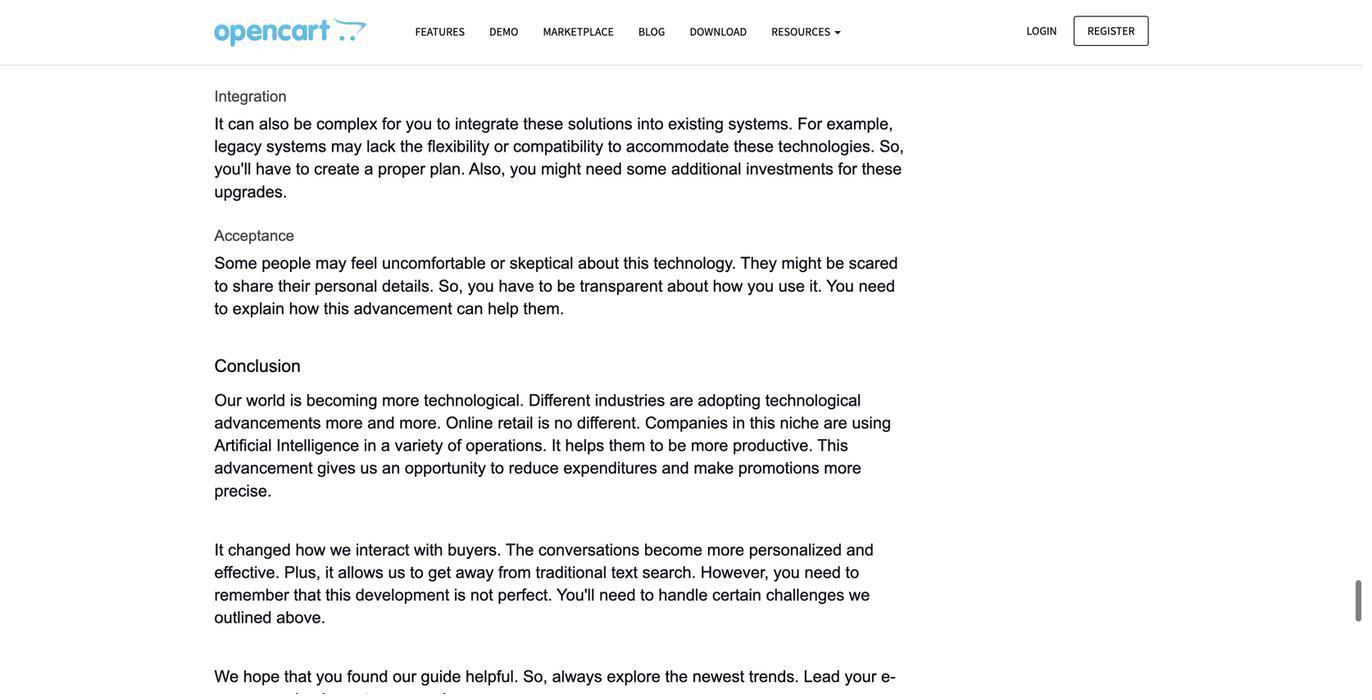 Task type: vqa. For each thing, say whether or not it's contained in the screenshot.
"Register" link
yes



Task type: locate. For each thing, give the bounding box(es) containing it.
in down adopting at the bottom of page
[[733, 414, 745, 432]]

0 horizontal spatial a
[[364, 160, 373, 178]]

1 horizontal spatial these
[[734, 137, 774, 155]]

may down 'complex'
[[331, 137, 362, 155]]

0 vertical spatial may
[[331, 137, 362, 155]]

for down technologies.
[[838, 160, 857, 178]]

gives
[[317, 459, 356, 477]]

these up the 'compatibility'
[[523, 115, 564, 133]]

always
[[552, 668, 602, 686]]

0 vertical spatial is
[[290, 391, 302, 409]]

or up also,
[[494, 137, 509, 155]]

1 vertical spatial us
[[388, 564, 405, 582]]

feel
[[351, 254, 378, 272]]

1 vertical spatial is
[[538, 414, 550, 432]]

1 horizontal spatial might
[[782, 254, 822, 272]]

more
[[382, 391, 419, 409], [326, 414, 363, 432], [691, 437, 728, 455], [824, 459, 862, 477], [707, 541, 745, 559]]

1 horizontal spatial we
[[849, 586, 870, 604]]

uncomfortable
[[382, 254, 486, 272]]

real-
[[829, 21, 862, 39]]

it for systems
[[214, 115, 224, 133]]

how down the they
[[713, 277, 743, 295]]

may up personal
[[316, 254, 347, 272]]

2 vertical spatial in
[[364, 437, 377, 455]]

1 vertical spatial might
[[782, 254, 822, 272]]

0 vertical spatial it
[[214, 115, 224, 133]]

develop
[[461, 21, 519, 39]]

a down lack
[[364, 160, 373, 178]]

also,
[[469, 160, 506, 178]]

might
[[541, 160, 581, 178], [782, 254, 822, 272]]

allows
[[338, 564, 384, 582]]

might up use
[[782, 254, 822, 272]]

2 vertical spatial a
[[381, 437, 390, 455]]

your
[[845, 668, 877, 686]]

1 vertical spatial so,
[[439, 277, 463, 295]]

you up help
[[468, 277, 494, 295]]

success!
[[383, 691, 447, 694]]

1 vertical spatial we
[[849, 586, 870, 604]]

2 vertical spatial how
[[296, 541, 326, 559]]

or left skeptical
[[491, 254, 505, 272]]

1 vertical spatial advancement
[[214, 459, 313, 477]]

advancement up the precise.
[[214, 459, 313, 477]]

0 vertical spatial might
[[541, 160, 581, 178]]

and left the make
[[662, 459, 689, 477]]

are down technological
[[824, 414, 848, 432]]

help
[[488, 300, 519, 318]]

how down the their
[[289, 300, 319, 318]]

about
[[578, 254, 619, 272], [667, 277, 708, 295]]

demand
[[616, 43, 676, 61]]

0 horizontal spatial might
[[541, 160, 581, 178]]

is right "world"
[[290, 391, 302, 409]]

or inside some people may feel uncomfortable or skeptical about this technology. they might be scared to share their personal details. so, you have to be transparent about how you use it. you need to explain how this advancement can help them.
[[491, 254, 505, 272]]

0 horizontal spatial us
[[360, 459, 378, 477]]

the up proper
[[400, 137, 423, 155]]

have up upgrades. at the left of the page
[[256, 160, 291, 178]]

2 vertical spatial is
[[454, 586, 466, 604]]

more.
[[399, 414, 441, 432]]

we right challenges at the bottom right
[[849, 586, 870, 604]]

e- right your
[[881, 668, 896, 686]]

1 vertical spatial have
[[499, 277, 534, 295]]

advancement inside some people may feel uncomfortable or skeptical about this technology. they might be scared to share their personal details. so, you have to be transparent about how you use it. you need to explain how this advancement can help them.
[[354, 300, 452, 318]]

effective.
[[214, 564, 280, 582]]

0 horizontal spatial the
[[400, 137, 423, 155]]

1 horizontal spatial us
[[388, 564, 405, 582]]

1 horizontal spatial is
[[454, 586, 466, 604]]

can up react
[[430, 21, 457, 39]]

0 vertical spatial us
[[360, 459, 378, 477]]

search.
[[642, 564, 696, 582]]

0 horizontal spatial so,
[[439, 277, 463, 295]]

0 vertical spatial or
[[680, 43, 695, 61]]

in left variety
[[364, 437, 377, 455]]

integrate
[[455, 115, 519, 133]]

that inside it changed how we interact with buyers. the conversations become more personalized and effective. plus, it allows us to get away from traditional text search. however, you need to remember that this development is not perfect. you'll need to handle certain challenges we outlined above.
[[294, 586, 321, 604]]

with
[[414, 541, 443, 559]]

so, inside it can also be complex for you to integrate these solutions into existing systems. for example, legacy systems may lack the flexibility or compatibility to accommodate these technologies. so, you'll have to create a proper plan. also, you might need some additional investments for these upgrades.
[[880, 137, 904, 155]]

0 horizontal spatial have
[[256, 160, 291, 178]]

0 horizontal spatial these
[[523, 115, 564, 133]]

it inside it changed how we interact with buyers. the conversations become more personalized and effective. plus, it allows us to get away from traditional text search. however, you need to remember that this development is not perfect. you'll need to handle certain challenges we outlined above.
[[214, 541, 224, 559]]

in inside ". this real-time information will allow you to react quickly to changes in demand or market conditions."
[[599, 43, 612, 61]]

handle
[[659, 586, 708, 604]]

it inside the 'our world is becoming more technological. different industries are adopting technological advancements more and more. online retail is no different. companies in this niche are using artificial intelligence in a variety of operations. it helps them to be more productive. this advancement gives us an opportunity to reduce expenditures and make promotions more precise.'
[[552, 437, 561, 455]]

2 horizontal spatial and
[[847, 541, 874, 559]]

lead
[[804, 668, 840, 686]]

0 vertical spatial this
[[794, 21, 825, 39]]

need up challenges at the bottom right
[[805, 564, 841, 582]]

1 horizontal spatial the
[[665, 668, 688, 686]]

productive.
[[733, 437, 813, 455]]

0 vertical spatial are
[[670, 391, 694, 409]]

are up companies
[[670, 391, 694, 409]]

1 vertical spatial this
[[817, 437, 848, 455]]

1 horizontal spatial about
[[667, 277, 708, 295]]

time
[[862, 21, 893, 39]]

reduce
[[509, 459, 559, 477]]

2 vertical spatial these
[[862, 160, 902, 178]]

about up transparent
[[578, 254, 619, 272]]

1 vertical spatial e-
[[881, 668, 896, 686]]

0 horizontal spatial for
[[382, 115, 401, 133]]

or down management
[[680, 43, 695, 61]]

you inside it changed how we interact with buyers. the conversations become more personalized and effective. plus, it allows us to get away from traditional text search. however, you need to remember that this development is not perfect. you'll need to handle certain challenges we outlined above.
[[774, 564, 800, 582]]

you
[[827, 277, 854, 295]]

you down personalized
[[774, 564, 800, 582]]

it up effective.
[[214, 541, 224, 559]]

1 vertical spatial a
[[364, 160, 373, 178]]

1 horizontal spatial e-
[[881, 668, 896, 686]]

2 vertical spatial and
[[847, 541, 874, 559]]

we up it
[[330, 541, 351, 559]]

may inside some people may feel uncomfortable or skeptical about this technology. they might be scared to share their personal details. so, you have to be transparent about how you use it. you need to explain how this advancement can help them.
[[316, 254, 347, 272]]

1 vertical spatial for
[[838, 160, 857, 178]]

opportunity
[[405, 459, 486, 477]]

business
[[295, 691, 360, 694]]

need inside it can also be complex for you to integrate these solutions into existing systems. for example, legacy systems may lack the flexibility or compatibility to accommodate these technologies. so, you'll have to create a proper plan. also, you might need some additional investments for these upgrades.
[[586, 160, 622, 178]]

1 vertical spatial the
[[665, 668, 688, 686]]

1 horizontal spatial and
[[662, 459, 689, 477]]

2 vertical spatial it
[[214, 541, 224, 559]]

it up legacy
[[214, 115, 224, 133]]

2 horizontal spatial is
[[538, 414, 550, 432]]

we hope that you found our guide helpful. so, always explore the newest trends. lead your e- commerce business to success!
[[214, 668, 896, 694]]

be up them.
[[557, 277, 575, 295]]

existing
[[668, 115, 724, 133]]

2 vertical spatial can
[[457, 300, 483, 318]]

however,
[[701, 564, 769, 582]]

0 horizontal spatial advancement
[[214, 459, 313, 477]]

will
[[300, 43, 323, 61]]

is left no
[[538, 414, 550, 432]]

0 vertical spatial can
[[430, 21, 457, 39]]

you down the they
[[748, 277, 774, 295]]

compatibility
[[513, 137, 604, 155]]

how up plus,
[[296, 541, 326, 559]]

this down niche
[[817, 437, 848, 455]]

them.
[[523, 300, 564, 318]]

2 horizontal spatial so,
[[880, 137, 904, 155]]

becoming
[[306, 391, 378, 409]]

you right also,
[[510, 160, 537, 178]]

technological.
[[424, 391, 524, 409]]

1 vertical spatial or
[[494, 137, 509, 155]]

a right demo
[[523, 21, 533, 39]]

can up legacy
[[228, 115, 255, 133]]

these
[[523, 115, 564, 133], [734, 137, 774, 155], [862, 160, 902, 178]]

us up development
[[388, 564, 405, 582]]

world
[[246, 391, 285, 409]]

so, down the example,
[[880, 137, 904, 155]]

2 horizontal spatial a
[[523, 21, 533, 39]]

guide
[[421, 668, 461, 686]]

register link
[[1074, 16, 1149, 46]]

it down no
[[552, 437, 561, 455]]

0 vertical spatial the
[[400, 137, 423, 155]]

2 horizontal spatial in
[[733, 414, 745, 432]]

is left not
[[454, 586, 466, 604]]

1 vertical spatial about
[[667, 277, 708, 295]]

0 vertical spatial in
[[599, 43, 612, 61]]

no
[[554, 414, 573, 432]]

0 vertical spatial advancement
[[354, 300, 452, 318]]

might down the 'compatibility'
[[541, 160, 581, 178]]

that down plus,
[[294, 586, 321, 604]]

these down systems.
[[734, 137, 774, 155]]

resources link
[[759, 17, 853, 46]]

this down it
[[326, 586, 351, 604]]

0 horizontal spatial in
[[364, 437, 377, 455]]

we
[[330, 541, 351, 559], [849, 586, 870, 604]]

away
[[456, 564, 494, 582]]

1 vertical spatial it
[[552, 437, 561, 455]]

1 horizontal spatial a
[[381, 437, 390, 455]]

a up an
[[381, 437, 390, 455]]

1 horizontal spatial so,
[[523, 668, 548, 686]]

0 vertical spatial have
[[256, 160, 291, 178]]

commerce,
[[314, 21, 395, 39]]

1 vertical spatial are
[[824, 414, 848, 432]]

technological
[[766, 391, 861, 409]]

for up lack
[[382, 115, 401, 133]]

us inside it changed how we interact with buyers. the conversations become more personalized and effective. plus, it allows us to get away from traditional text search. however, you need to remember that this development is not perfect. you'll need to handle certain challenges we outlined above.
[[388, 564, 405, 582]]

0 horizontal spatial are
[[670, 391, 694, 409]]

1 horizontal spatial advancement
[[354, 300, 452, 318]]

retail
[[498, 414, 533, 432]]

that inside the we hope that you found our guide helpful. so, always explore the newest trends. lead your e- commerce business to success!
[[284, 668, 312, 686]]

this
[[794, 21, 825, 39], [817, 437, 848, 455]]

a inside the 'our world is becoming more technological. different industries are adopting technological advancements more and more. online retail is no different. companies in this niche are using artificial intelligence in a variety of operations. it helps them to be more productive. this advancement gives us an opportunity to reduce expenditures and make promotions more precise.'
[[381, 437, 390, 455]]

perfect.
[[498, 586, 553, 604]]

remember
[[214, 586, 289, 604]]

1 vertical spatial may
[[316, 254, 347, 272]]

more up however,
[[707, 541, 745, 559]]

need down text on the left bottom of the page
[[599, 586, 636, 604]]

you
[[399, 21, 426, 39], [369, 43, 396, 61], [406, 115, 432, 133], [510, 160, 537, 178], [468, 277, 494, 295], [748, 277, 774, 295], [774, 564, 800, 582], [316, 668, 343, 686]]

this up productive.
[[750, 414, 776, 432]]

you up business
[[316, 668, 343, 686]]

helpful.
[[466, 668, 519, 686]]

this right .
[[794, 21, 825, 39]]

need down scared
[[859, 277, 895, 295]]

upgrades.
[[214, 183, 287, 201]]

and left more.
[[368, 414, 395, 432]]

and inside it changed how we interact with buyers. the conversations become more personalized and effective. plus, it allows us to get away from traditional text search. however, you need to remember that this development is not perfect. you'll need to handle certain challenges we outlined above.
[[847, 541, 874, 559]]

more down becoming at bottom left
[[326, 414, 363, 432]]

0 horizontal spatial we
[[330, 541, 351, 559]]

be up 'systems'
[[294, 115, 312, 133]]

additional
[[671, 160, 742, 178]]

2 vertical spatial so,
[[523, 668, 548, 686]]

changed
[[228, 541, 291, 559]]

it inside it can also be complex for you to integrate these solutions into existing systems. for example, legacy systems may lack the flexibility or compatibility to accommodate these technologies. so, you'll have to create a proper plan. also, you might need some additional investments for these upgrades.
[[214, 115, 224, 133]]

0 vertical spatial and
[[368, 414, 395, 432]]

1 vertical spatial that
[[284, 668, 312, 686]]

the
[[400, 137, 423, 155], [665, 668, 688, 686]]

2 vertical spatial or
[[491, 254, 505, 272]]

need left some
[[586, 160, 622, 178]]

you down commerce, on the left top
[[369, 43, 396, 61]]

0 vertical spatial for
[[382, 115, 401, 133]]

0 vertical spatial e-
[[299, 21, 314, 39]]

promotions
[[739, 459, 820, 477]]

about down "technology."
[[667, 277, 708, 295]]

e-
[[299, 21, 314, 39], [881, 668, 896, 686]]

need
[[586, 160, 622, 178], [859, 277, 895, 295], [805, 564, 841, 582], [599, 586, 636, 604]]

advancement down details.
[[354, 300, 452, 318]]

different
[[529, 391, 591, 409]]

1 vertical spatial can
[[228, 115, 255, 133]]

marketplace link
[[531, 17, 626, 46]]

can left help
[[457, 300, 483, 318]]

management
[[633, 21, 728, 39]]

make
[[694, 459, 734, 477]]

that up business
[[284, 668, 312, 686]]

so, left always
[[523, 668, 548, 686]]

1 horizontal spatial have
[[499, 277, 534, 295]]

0 vertical spatial about
[[578, 254, 619, 272]]

artificial
[[214, 437, 272, 455]]

us inside the 'our world is becoming more technological. different industries are adopting technological advancements more and more. online retail is no different. companies in this niche are using artificial intelligence in a variety of operations. it helps them to be more productive. this advancement gives us an opportunity to reduce expenditures and make promotions more precise.'
[[360, 459, 378, 477]]

2 horizontal spatial these
[[862, 160, 902, 178]]

be down companies
[[668, 437, 687, 455]]

0 horizontal spatial is
[[290, 391, 302, 409]]

0 vertical spatial so,
[[880, 137, 904, 155]]

this
[[624, 254, 649, 272], [324, 300, 349, 318], [750, 414, 776, 432], [326, 586, 351, 604]]

1 horizontal spatial in
[[599, 43, 612, 61]]

0 horizontal spatial e-
[[299, 21, 314, 39]]

these down the example,
[[862, 160, 902, 178]]

have up help
[[499, 277, 534, 295]]

can inside some people may feel uncomfortable or skeptical about this technology. they might be scared to share their personal details. so, you have to be transparent about how you use it. you need to explain how this advancement can help them.
[[457, 300, 483, 318]]

flexibility
[[428, 137, 490, 155]]

industries
[[595, 391, 665, 409]]

people
[[262, 254, 311, 272]]

operations.
[[466, 437, 547, 455]]

in down chain at left top
[[599, 43, 612, 61]]

so, down uncomfortable
[[439, 277, 463, 295]]

above.
[[276, 609, 326, 627]]

not
[[471, 586, 493, 604]]

and right personalized
[[847, 541, 874, 559]]

complex
[[316, 115, 378, 133]]

for
[[382, 115, 401, 133], [838, 160, 857, 178]]

demo link
[[477, 17, 531, 46]]

e- up 'will'
[[299, 21, 314, 39]]

the left newest at bottom
[[665, 668, 688, 686]]

might inside it can also be complex for you to integrate these solutions into existing systems. for example, legacy systems may lack the flexibility or compatibility to accommodate these technologies. so, you'll have to create a proper plan. also, you might need some additional investments for these upgrades.
[[541, 160, 581, 178]]

1 horizontal spatial for
[[838, 160, 857, 178]]

intelligence
[[276, 437, 359, 455]]

us left an
[[360, 459, 378, 477]]

in
[[599, 43, 612, 61], [733, 414, 745, 432], [364, 437, 377, 455]]

be up 'you'
[[826, 254, 845, 272]]

how inside it changed how we interact with buyers. the conversations become more personalized and effective. plus, it allows us to get away from traditional text search. however, you need to remember that this development is not perfect. you'll need to handle certain challenges we outlined above.
[[296, 541, 326, 559]]

plan.
[[430, 160, 465, 178]]

to
[[400, 43, 414, 61], [514, 43, 528, 61], [437, 115, 450, 133], [608, 137, 622, 155], [296, 160, 310, 178], [214, 277, 228, 295], [539, 277, 553, 295], [214, 300, 228, 318], [650, 437, 664, 455], [491, 459, 504, 477], [410, 564, 424, 582], [846, 564, 859, 582], [640, 586, 654, 604], [365, 691, 378, 694]]

0 vertical spatial that
[[294, 586, 321, 604]]



Task type: describe. For each thing, give the bounding box(es) containing it.
we
[[214, 668, 239, 686]]

1 vertical spatial in
[[733, 414, 745, 432]]

chain
[[589, 21, 628, 39]]

traditional
[[536, 564, 607, 582]]

1 horizontal spatial are
[[824, 414, 848, 432]]

you inside ". this real-time information will allow you to react quickly to changes in demand or market conditions."
[[369, 43, 396, 61]]

0 vertical spatial a
[[523, 21, 533, 39]]

become
[[644, 541, 703, 559]]

variety
[[395, 437, 443, 455]]

this down personal
[[324, 300, 349, 318]]

adopting
[[698, 391, 761, 409]]

conversations
[[539, 541, 640, 559]]

plus,
[[284, 564, 321, 582]]

it
[[325, 564, 334, 582]]

register
[[1088, 23, 1135, 38]]

0 vertical spatial we
[[330, 541, 351, 559]]

you up react
[[399, 21, 426, 39]]

niche
[[780, 414, 819, 432]]

this inside the 'our world is becoming more technological. different industries are adopting technological advancements more and more. online retail is no different. companies in this niche are using artificial intelligence in a variety of operations. it helps them to be more productive. this advancement gives us an opportunity to reduce expenditures and make promotions more precise.'
[[750, 414, 776, 432]]

scared
[[849, 254, 898, 272]]

explore
[[607, 668, 661, 686]]

online
[[446, 414, 493, 432]]

legacy
[[214, 137, 262, 155]]

have inside it can also be complex for you to integrate these solutions into existing systems. for example, legacy systems may lack the flexibility or compatibility to accommodate these technologies. so, you'll have to create a proper plan. also, you might need some additional investments for these upgrades.
[[256, 160, 291, 178]]

improve
[[236, 21, 295, 39]]

this inside the 'our world is becoming more technological. different industries are adopting technological advancements more and more. online retail is no different. companies in this niche are using artificial intelligence in a variety of operations. it helps them to be more productive. this advancement gives us an opportunity to reduce expenditures and make promotions more precise.'
[[817, 437, 848, 455]]

helps
[[565, 437, 605, 455]]

challenges
[[766, 586, 845, 604]]

integration
[[214, 88, 287, 105]]

market
[[699, 43, 749, 61]]

into
[[637, 115, 664, 133]]

1 vertical spatial these
[[734, 137, 774, 155]]

more up the make
[[691, 437, 728, 455]]

or inside it can also be complex for you to integrate these solutions into existing systems. for example, legacy systems may lack the flexibility or compatibility to accommodate these technologies. so, you'll have to create a proper plan. also, you might need some additional investments for these upgrades.
[[494, 137, 509, 155]]

this inside it changed how we interact with buyers. the conversations become more personalized and effective. plus, it allows us to get away from traditional text search. however, you need to remember that this development is not perfect. you'll need to handle certain challenges we outlined above.
[[326, 586, 351, 604]]

lack
[[367, 137, 396, 155]]

it for us
[[214, 541, 224, 559]]

is inside it changed how we interact with buyers. the conversations become more personalized and effective. plus, it allows us to get away from traditional text search. however, you need to remember that this development is not perfect. you'll need to handle certain challenges we outlined above.
[[454, 586, 466, 604]]

this inside ". this real-time information will allow you to react quickly to changes in demand or market conditions."
[[794, 21, 825, 39]]

download
[[690, 24, 747, 39]]

use
[[779, 277, 805, 295]]

may inside it can also be complex for you to integrate these solutions into existing systems. for example, legacy systems may lack the flexibility or compatibility to accommodate these technologies. so, you'll have to create a proper plan. also, you might need some additional investments for these upgrades.
[[331, 137, 362, 155]]

it.
[[810, 277, 822, 295]]

accommodate
[[626, 137, 729, 155]]

more down the "using"
[[824, 459, 862, 477]]

explain
[[233, 300, 285, 318]]

the inside the we hope that you found our guide helpful. so, always explore the newest trends. lead your e- commerce business to success!
[[665, 668, 688, 686]]

technologies.
[[779, 137, 875, 155]]

0 vertical spatial these
[[523, 115, 564, 133]]

a inside it can also be complex for you to integrate these solutions into existing systems. for example, legacy systems may lack the flexibility or compatibility to accommodate these technologies. so, you'll have to create a proper plan. also, you might need some additional investments for these upgrades.
[[364, 160, 373, 178]]

marketplace
[[543, 24, 614, 39]]

1 vertical spatial and
[[662, 459, 689, 477]]

might inside some people may feel uncomfortable or skeptical about this technology. they might be scared to share their personal details. so, you have to be transparent about how you use it. you need to explain how this advancement can help them.
[[782, 254, 822, 272]]

found
[[347, 668, 388, 686]]

blog
[[639, 24, 665, 39]]

of
[[448, 437, 461, 455]]

can inside it can also be complex for you to integrate these solutions into existing systems. for example, legacy systems may lack the flexibility or compatibility to accommodate these technologies. so, you'll have to create a proper plan. also, you might need some additional investments for these upgrades.
[[228, 115, 255, 133]]

you inside the we hope that you found our guide helpful. so, always explore the newest trends. lead your e- commerce business to success!
[[316, 668, 343, 686]]

have inside some people may feel uncomfortable or skeptical about this technology. they might be scared to share their personal details. so, you have to be transparent about how you use it. you need to explain how this advancement can help them.
[[499, 277, 534, 295]]

the
[[506, 541, 534, 559]]

conditions.
[[754, 43, 832, 61]]

systems
[[266, 137, 326, 155]]

our
[[393, 668, 416, 686]]

companies
[[645, 414, 728, 432]]

buyers.
[[448, 541, 502, 559]]

more inside it changed how we interact with buyers. the conversations become more personalized and effective. plus, it allows us to get away from traditional text search. however, you need to remember that this development is not perfect. you'll need to handle certain challenges we outlined above.
[[707, 541, 745, 559]]

integrating artificial intelligence in e-commerce operations image
[[214, 17, 366, 47]]

acceptance
[[214, 227, 294, 245]]

so, inside some people may feel uncomfortable or skeptical about this technology. they might be scared to share their personal details. so, you have to be transparent about how you use it. you need to explain how this advancement can help them.
[[439, 277, 463, 295]]

expenditures
[[564, 459, 657, 477]]

also
[[259, 115, 289, 133]]

systems.
[[728, 115, 793, 133]]

transparent
[[580, 277, 663, 295]]

to
[[214, 21, 232, 39]]

conclusion
[[214, 356, 301, 376]]

to inside the we hope that you found our guide helpful. so, always explore the newest trends. lead your e- commerce business to success!
[[365, 691, 378, 694]]

. this real-time information will allow you to react quickly to changes in demand or market conditions.
[[214, 21, 898, 61]]

advancement inside the 'our world is becoming more technological. different industries are adopting technological advancements more and more. online retail is no different. companies in this niche are using artificial intelligence in a variety of operations. it helps them to be more productive. this advancement gives us an opportunity to reduce expenditures and make promotions more precise.'
[[214, 459, 313, 477]]

login link
[[1013, 16, 1071, 46]]

our world is becoming more technological. different industries are adopting technological advancements more and more. online retail is no different. companies in this niche are using artificial intelligence in a variety of operations. it helps them to be more productive. this advancement gives us an opportunity to reduce expenditures and make promotions more precise.
[[214, 391, 895, 500]]

you up flexibility
[[406, 115, 432, 133]]

proper
[[378, 160, 425, 178]]

the inside it can also be complex for you to integrate these solutions into existing systems. for example, legacy systems may lack the flexibility or compatibility to accommodate these technologies. so, you'll have to create a proper plan. also, you might need some additional investments for these upgrades.
[[400, 137, 423, 155]]

features link
[[403, 17, 477, 46]]

0 horizontal spatial and
[[368, 414, 395, 432]]

0 vertical spatial how
[[713, 277, 743, 295]]

features
[[415, 24, 465, 39]]

example,
[[827, 115, 893, 133]]

login
[[1027, 23, 1057, 38]]

it can also be complex for you to integrate these solutions into existing systems. for example, legacy systems may lack the flexibility or compatibility to accommodate these technologies. so, you'll have to create a proper plan. also, you might need some additional investments for these upgrades.
[[214, 115, 909, 201]]

commerce
[[214, 691, 291, 694]]

download link
[[678, 17, 759, 46]]

using
[[852, 414, 891, 432]]

some people may feel uncomfortable or skeptical about this technology. they might be scared to share their personal details. so, you have to be transparent about how you use it. you need to explain how this advancement can help them.
[[214, 254, 903, 318]]

e- inside the we hope that you found our guide helpful. so, always explore the newest trends. lead your e- commerce business to success!
[[881, 668, 896, 686]]

development
[[356, 586, 450, 604]]

you'll
[[557, 586, 595, 604]]

some
[[214, 254, 257, 272]]

need inside some people may feel uncomfortable or skeptical about this technology. they might be scared to share their personal details. so, you have to be transparent about how you use it. you need to explain how this advancement can help them.
[[859, 277, 895, 295]]

demo
[[489, 24, 519, 39]]

information
[[214, 43, 296, 61]]

get
[[428, 564, 451, 582]]

they
[[741, 254, 777, 272]]

to improve e-commerce, you can develop a supply chain management system
[[214, 21, 785, 39]]

be inside it can also be complex for you to integrate these solutions into existing systems. for example, legacy systems may lack the flexibility or compatibility to accommodate these technologies. so, you'll have to create a proper plan. also, you might need some additional investments for these upgrades.
[[294, 115, 312, 133]]

this up transparent
[[624, 254, 649, 272]]

or inside ". this real-time information will allow you to react quickly to changes in demand or market conditions."
[[680, 43, 695, 61]]

so, inside the we hope that you found our guide helpful. so, always explore the newest trends. lead your e- commerce business to success!
[[523, 668, 548, 686]]

resources
[[772, 24, 833, 39]]

0 horizontal spatial about
[[578, 254, 619, 272]]

more up more.
[[382, 391, 419, 409]]

an
[[382, 459, 400, 477]]

interact
[[356, 541, 409, 559]]

it changed how we interact with buyers. the conversations become more personalized and effective. plus, it allows us to get away from traditional text search. however, you need to remember that this development is not perfect. you'll need to handle certain challenges we outlined above.
[[214, 541, 879, 627]]

certain
[[713, 586, 762, 604]]

from
[[498, 564, 531, 582]]

create
[[314, 160, 360, 178]]

be inside the 'our world is becoming more technological. different industries are adopting technological advancements more and more. online retail is no different. companies in this niche are using artificial intelligence in a variety of operations. it helps them to be more productive. this advancement gives us an opportunity to reduce expenditures and make promotions more precise.'
[[668, 437, 687, 455]]

1 vertical spatial how
[[289, 300, 319, 318]]



